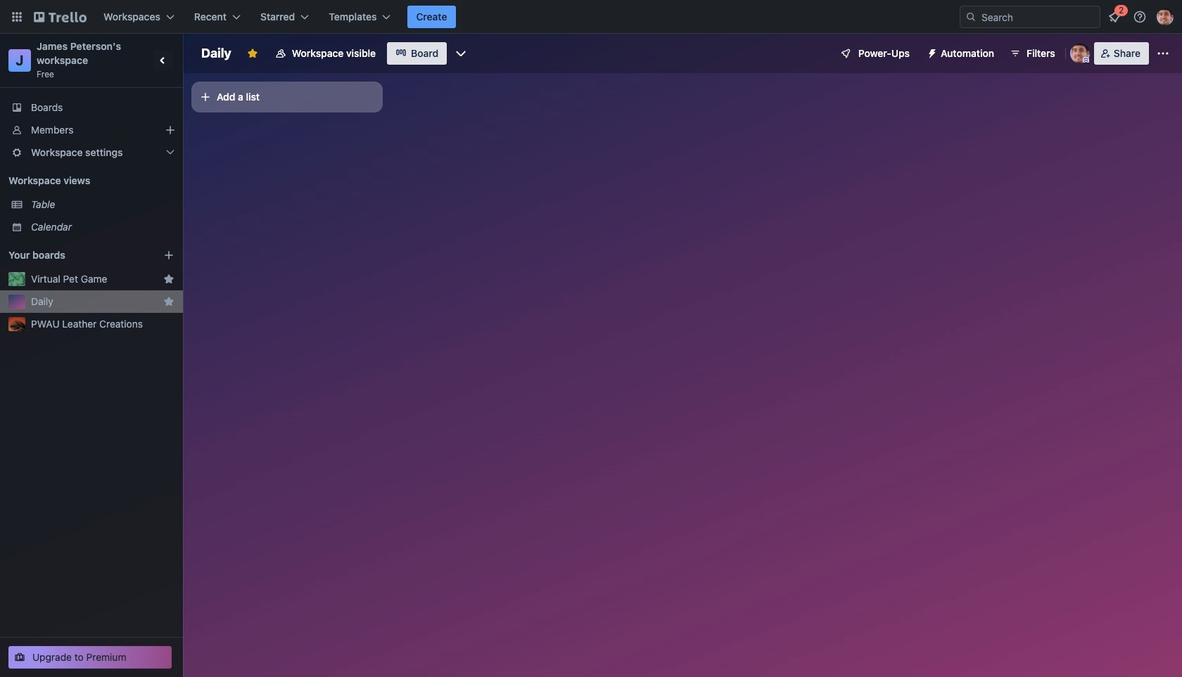 Task type: locate. For each thing, give the bounding box(es) containing it.
james peterson (jamespeterson93) image
[[1070, 44, 1090, 63]]

primary element
[[0, 0, 1182, 34]]

1 vertical spatial starred icon image
[[163, 296, 175, 308]]

open information menu image
[[1133, 10, 1147, 24]]

workspace navigation collapse icon image
[[153, 51, 173, 70]]

0 vertical spatial starred icon image
[[163, 274, 175, 285]]

this member is an admin of this board. image
[[1083, 57, 1089, 63]]

sm image
[[921, 42, 941, 62]]

1 starred icon image from the top
[[163, 274, 175, 285]]

starred icon image
[[163, 274, 175, 285], [163, 296, 175, 308]]



Task type: vqa. For each thing, say whether or not it's contained in the screenshot.
bottom sm icon
no



Task type: describe. For each thing, give the bounding box(es) containing it.
your boards with 3 items element
[[8, 247, 142, 264]]

2 starred icon image from the top
[[163, 296, 175, 308]]

star or unstar board image
[[247, 48, 258, 59]]

add board image
[[163, 250, 175, 261]]

show menu image
[[1156, 46, 1170, 61]]

customize views image
[[454, 46, 468, 61]]

2 notifications image
[[1106, 8, 1123, 25]]

Search field
[[977, 7, 1100, 27]]

back to home image
[[34, 6, 87, 28]]

search image
[[966, 11, 977, 23]]

Board name text field
[[194, 42, 238, 65]]

james peterson (jamespeterson93) image
[[1157, 8, 1174, 25]]



